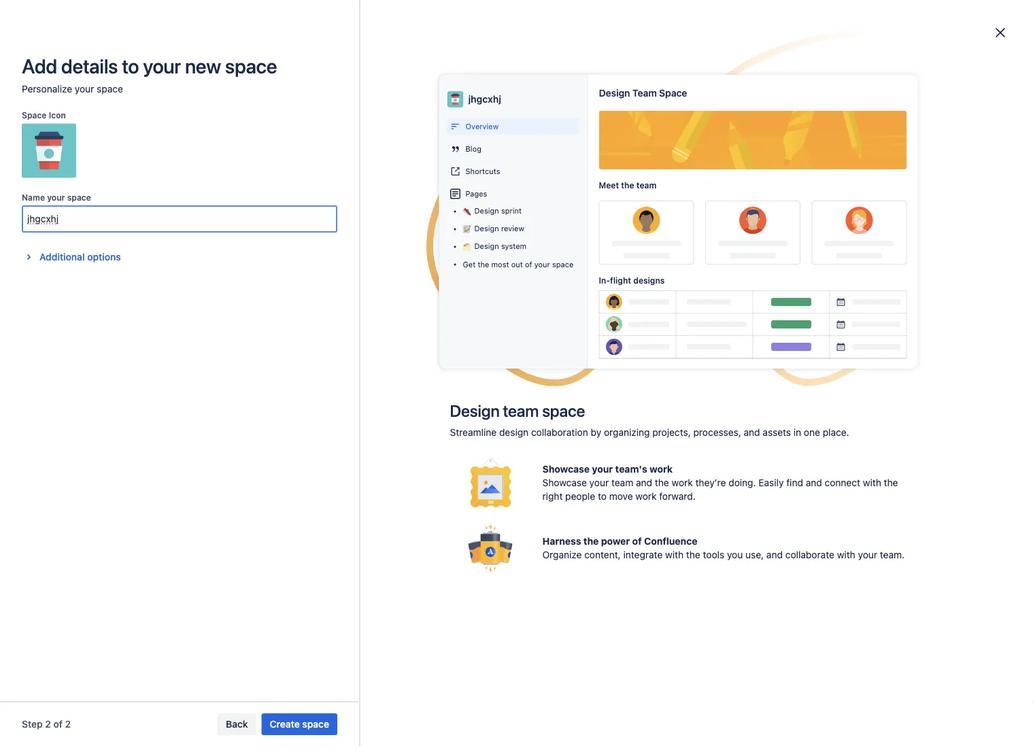 Task type: locate. For each thing, give the bounding box(es) containing it.
to left move
[[598, 491, 607, 502]]

design inside design team space streamline design collaboration by organizing projects, processes, and assets in one place.
[[450, 402, 500, 421]]

group
[[27, 60, 190, 182]]

to
[[122, 54, 139, 78], [652, 362, 661, 374], [598, 491, 607, 502]]

0 vertical spatial by
[[350, 90, 361, 101]]

:pencil: image
[[463, 225, 471, 234]]

tasks
[[212, 62, 239, 72], [57, 164, 82, 176]]

design down pages
[[475, 207, 499, 215]]

team inside design team space streamline design collaboration by organizing projects, processes, and assets in one place.
[[503, 402, 539, 421]]

confluence
[[645, 536, 698, 547]]

space down details
[[97, 83, 123, 95]]

1 vertical spatial to
[[652, 362, 661, 374]]

and right 'use,'
[[767, 550, 783, 561]]

0 vertical spatial showcase
[[543, 464, 590, 475]]

1 vertical spatial of
[[633, 536, 642, 547]]

1 vertical spatial showcase
[[543, 477, 587, 489]]

2 2 from the left
[[65, 719, 71, 730]]

:dividers: image
[[463, 243, 471, 251]]

1 showcase from the top
[[543, 464, 590, 475]]

add
[[22, 54, 57, 78]]

showcase
[[543, 464, 590, 475], [543, 477, 587, 489]]

right
[[543, 491, 563, 502]]

0 vertical spatial you
[[663, 362, 679, 374]]

design for team
[[599, 87, 631, 98]]

0 vertical spatial tasks
[[212, 62, 239, 72]]

my first space
[[57, 257, 119, 268]]

1 vertical spatial tasks
[[57, 164, 82, 176]]

doing.
[[729, 477, 757, 489]]

0 horizontal spatial of
[[53, 719, 63, 730]]

design right :dividers: image
[[475, 242, 499, 251]]

0 vertical spatial work
[[650, 464, 673, 475]]

to up recent link
[[122, 54, 139, 78]]

0 vertical spatial space
[[660, 87, 688, 98]]

of right out
[[525, 260, 533, 269]]

the up content,
[[584, 536, 599, 547]]

overview
[[57, 66, 98, 78], [466, 122, 499, 131]]

design up streamline on the bottom left of the page
[[450, 402, 500, 421]]

design
[[599, 87, 631, 98], [475, 207, 499, 215], [475, 224, 499, 233], [475, 242, 499, 251], [450, 402, 500, 421]]

to right assigned
[[652, 362, 661, 374]]

overview up the recent
[[57, 66, 98, 78]]

the up forward.
[[655, 477, 670, 489]]

and inside design team space streamline design collaboration by organizing projects, processes, and assets in one place.
[[744, 427, 761, 438]]

by left organizing
[[591, 427, 602, 438]]

space inside create space button
[[302, 719, 329, 730]]

you right assigned
[[663, 362, 679, 374]]

1 horizontal spatial of
[[525, 260, 533, 269]]

team right meet
[[637, 180, 657, 190]]

design system
[[475, 242, 527, 251]]

content,
[[585, 550, 621, 561]]

meet the team
[[599, 180, 657, 190]]

space
[[660, 87, 688, 98], [22, 111, 47, 120]]

2 horizontal spatial of
[[633, 536, 642, 547]]

blog
[[466, 144, 482, 153]]

team up design
[[503, 402, 539, 421]]

2
[[45, 719, 51, 730], [65, 719, 71, 730]]

the right get on the left top of page
[[478, 260, 490, 269]]

work up forward.
[[672, 477, 693, 489]]

power
[[601, 536, 630, 547]]

0 horizontal spatial by
[[350, 90, 361, 101]]

team's
[[616, 464, 648, 475]]

2 vertical spatial to
[[598, 491, 607, 502]]

space right out
[[553, 260, 574, 269]]

no
[[571, 362, 582, 374]]

space inside design team space streamline design collaboration by organizing projects, processes, and assets in one place.
[[543, 402, 585, 421]]

meet
[[599, 180, 619, 190]]

design left team
[[599, 87, 631, 98]]

:athletic_shoe: image
[[463, 208, 471, 216], [463, 208, 471, 216]]

in
[[794, 427, 802, 438]]

2 vertical spatial team
[[612, 477, 634, 489]]

work right team's
[[650, 464, 673, 475]]

add details to your new space dialog
[[0, 0, 1034, 747]]

created
[[313, 90, 348, 101]]

1 horizontal spatial 2
[[65, 719, 71, 730]]

team
[[637, 180, 657, 190], [503, 402, 539, 421], [612, 477, 634, 489]]

1 vertical spatial by
[[591, 427, 602, 438]]

space right team
[[660, 87, 688, 98]]

create
[[270, 719, 300, 730]]

close image
[[993, 25, 1009, 41]]

0 horizontal spatial team
[[503, 402, 539, 421]]

by
[[350, 90, 361, 101], [591, 427, 602, 438]]

your up people
[[590, 477, 609, 489]]

0 vertical spatial to
[[122, 54, 139, 78]]

1 horizontal spatial overview
[[466, 122, 499, 131]]

space left icon
[[22, 111, 47, 120]]

additional options
[[39, 251, 121, 263]]

your left team's
[[592, 464, 613, 475]]

Search field
[[775, 8, 911, 30]]

overview link
[[27, 60, 190, 84]]

design right :pencil: image
[[475, 224, 499, 233]]

0 horizontal spatial space
[[22, 111, 47, 120]]

pages
[[466, 189, 488, 198]]

the
[[622, 180, 635, 190], [478, 260, 490, 269], [655, 477, 670, 489], [884, 477, 899, 489], [584, 536, 599, 547], [687, 550, 701, 561]]

options
[[87, 251, 121, 263]]

space right create
[[302, 719, 329, 730]]

with right connect
[[864, 477, 882, 489]]

2 vertical spatial work
[[636, 491, 657, 502]]

space right first
[[93, 257, 119, 268]]

first
[[73, 257, 90, 268]]

organizing
[[604, 427, 650, 438]]

your up spaces
[[47, 193, 65, 202]]

and
[[603, 337, 621, 350], [744, 427, 761, 438], [636, 477, 653, 489], [806, 477, 823, 489], [767, 550, 783, 561]]

your down details
[[75, 83, 94, 95]]

out
[[512, 260, 523, 269]]

1 horizontal spatial to
[[598, 491, 607, 502]]

you
[[663, 362, 679, 374], [728, 550, 743, 561]]

create a space image
[[168, 204, 185, 221]]

with right 'collaborate'
[[838, 550, 856, 561]]

your
[[143, 54, 181, 78], [75, 83, 94, 95], [47, 193, 65, 202], [535, 260, 550, 269], [592, 464, 613, 475], [590, 477, 609, 489], [859, 550, 878, 561]]

banner
[[0, 0, 1034, 38]]

space up collaboration at bottom right
[[543, 402, 585, 421]]

1 vertical spatial space
[[22, 111, 47, 120]]

1 horizontal spatial you
[[728, 550, 743, 561]]

use,
[[746, 550, 764, 561]]

you left 'use,'
[[728, 550, 743, 561]]

team
[[633, 87, 657, 98]]

work right move
[[636, 491, 657, 502]]

in-flight designs
[[599, 276, 665, 285]]

space right new in the left of the page
[[225, 54, 277, 78]]

collaborate
[[786, 550, 835, 561]]

overview up blog
[[466, 122, 499, 131]]

the left tools
[[687, 550, 701, 561]]

0 horizontal spatial to
[[122, 54, 139, 78]]

1 horizontal spatial space
[[660, 87, 688, 98]]

and inside harness the power of confluence organize content, integrate with the tools you use, and collaborate with your team.
[[767, 550, 783, 561]]

design for system
[[475, 242, 499, 251]]

of up integrate
[[633, 536, 642, 547]]

of right step
[[53, 719, 63, 730]]

organize
[[543, 550, 582, 561]]

1 vertical spatial team
[[503, 402, 539, 421]]

0 vertical spatial of
[[525, 260, 533, 269]]

my first space link
[[27, 250, 190, 275]]

easily
[[759, 477, 784, 489]]

you inside harness the power of confluence organize content, integrate with the tools you use, and collaborate with your team.
[[728, 550, 743, 561]]

space
[[225, 54, 277, 78], [97, 83, 123, 95], [67, 193, 91, 202], [93, 257, 119, 268], [553, 260, 574, 269], [543, 402, 585, 421], [302, 719, 329, 730]]

integrate
[[624, 550, 663, 561]]

team up move
[[612, 477, 634, 489]]

by left me
[[350, 90, 361, 101]]

with
[[864, 477, 882, 489], [666, 550, 684, 561], [838, 550, 856, 561]]

with inside showcase your team's work showcase your team and the work they're doing. easily find and connect with the right people to move work forward.
[[864, 477, 882, 489]]

with down confluence
[[666, 550, 684, 561]]

starred
[[57, 115, 89, 127]]

0 vertical spatial team
[[637, 180, 657, 190]]

2 horizontal spatial with
[[864, 477, 882, 489]]

0 horizontal spatial overview
[[57, 66, 98, 78]]

1 vertical spatial you
[[728, 550, 743, 561]]

0 horizontal spatial 2
[[45, 719, 51, 730]]

2 vertical spatial of
[[53, 719, 63, 730]]

system
[[502, 242, 527, 251]]

forward.
[[660, 491, 696, 502]]

assigned
[[610, 362, 650, 374]]

and down team's
[[636, 477, 653, 489]]

1 horizontal spatial by
[[591, 427, 602, 438]]

Name your space field
[[23, 207, 336, 231]]

1 vertical spatial overview
[[466, 122, 499, 131]]

2 horizontal spatial team
[[637, 180, 657, 190]]

and left assets
[[744, 427, 761, 438]]

your left team.
[[859, 550, 878, 561]]

created by me
[[313, 90, 380, 101]]

tools
[[703, 550, 725, 561]]

work
[[650, 464, 673, 475], [672, 477, 693, 489], [636, 491, 657, 502]]

design for sprint
[[475, 207, 499, 215]]

name your space
[[22, 193, 91, 202]]

design for review
[[475, 224, 499, 233]]

sit
[[560, 337, 573, 350]]

1 horizontal spatial team
[[612, 477, 634, 489]]

1 2 from the left
[[45, 719, 51, 730]]



Task type: describe. For each thing, give the bounding box(es) containing it.
tasks link
[[27, 158, 190, 182]]

additional options button
[[12, 249, 129, 265]]

most
[[492, 260, 509, 269]]

overview inside "add details to your new space" dialog
[[466, 122, 499, 131]]

place.
[[823, 427, 850, 438]]

the right meet
[[622, 180, 635, 190]]

flight
[[610, 276, 632, 285]]

2 horizontal spatial to
[[652, 362, 661, 374]]

by inside design team space streamline design collaboration by organizing projects, processes, and assets in one place.
[[591, 427, 602, 438]]

you have no tasks assigned to you
[[529, 362, 679, 374]]

assets
[[763, 427, 792, 438]]

giulia masi
[[57, 232, 104, 244]]

design team space
[[599, 87, 688, 98]]

design team space streamline design collaboration by organizing projects, processes, and assets in one place.
[[450, 402, 850, 438]]

team.
[[881, 550, 905, 561]]

your right out
[[535, 260, 550, 269]]

back
[[226, 719, 248, 730]]

harness the power of confluence organize content, integrate with the tools you use, and collaborate with your team.
[[543, 536, 905, 561]]

giulia masi link
[[27, 226, 190, 250]]

shortcuts
[[466, 167, 501, 176]]

by inside button
[[350, 90, 361, 101]]

:pencil: image
[[463, 225, 471, 234]]

find
[[787, 477, 804, 489]]

created by me button
[[307, 85, 397, 107]]

unstar this space image
[[171, 233, 182, 244]]

design for team
[[450, 402, 500, 421]]

1 vertical spatial work
[[672, 477, 693, 489]]

design sprint
[[475, 207, 522, 215]]

me
[[363, 90, 377, 101]]

you
[[529, 362, 545, 374]]

0 horizontal spatial tasks
[[57, 164, 82, 176]]

add details to your new space personalize your space
[[22, 54, 277, 95]]

tasks
[[584, 362, 608, 374]]

collaboration
[[531, 427, 589, 438]]

to inside add details to your new space personalize your space
[[122, 54, 139, 78]]

processes,
[[694, 427, 742, 438]]

showcase your team's work showcase your team and the work they're doing. easily find and connect with the right people to move work forward.
[[543, 464, 899, 502]]

:dividers: image
[[463, 243, 471, 251]]

drafts link
[[27, 133, 190, 158]]

design review
[[475, 224, 525, 233]]

1 horizontal spatial tasks
[[212, 62, 239, 72]]

your inside harness the power of confluence organize content, integrate with the tools you use, and collaborate with your team.
[[859, 550, 878, 561]]

starred link
[[27, 109, 190, 133]]

create space
[[270, 719, 329, 730]]

0 horizontal spatial you
[[663, 362, 679, 374]]

review
[[502, 224, 525, 233]]

your left new in the left of the page
[[143, 54, 181, 78]]

of inside harness the power of confluence organize content, integrate with the tools you use, and collaborate with your team.
[[633, 536, 642, 547]]

sprint
[[502, 207, 522, 215]]

giulia
[[57, 232, 81, 244]]

drafts
[[57, 140, 84, 151]]

spaces
[[35, 208, 66, 217]]

personalize
[[22, 83, 72, 95]]

people
[[566, 491, 596, 502]]

connect
[[825, 477, 861, 489]]

move
[[610, 491, 633, 502]]

additional
[[39, 251, 85, 263]]

have
[[548, 362, 568, 374]]

created by me tab list
[[196, 85, 397, 107]]

1 horizontal spatial with
[[838, 550, 856, 561]]

relax
[[624, 337, 648, 350]]

group containing overview
[[27, 60, 190, 182]]

back
[[576, 337, 600, 350]]

jhgcxhj
[[469, 94, 502, 105]]

get the most out of your space
[[463, 260, 574, 269]]

create space button
[[262, 714, 338, 736]]

step 2 of 2
[[22, 719, 71, 730]]

harness
[[543, 536, 582, 547]]

design
[[500, 427, 529, 438]]

recent link
[[27, 84, 190, 109]]

0 vertical spatial overview
[[57, 66, 98, 78]]

they're
[[696, 477, 727, 489]]

the right connect
[[884, 477, 899, 489]]

icon
[[49, 111, 66, 120]]

recent
[[57, 91, 88, 102]]

to inside showcase your team's work showcase your team and the work they're doing. easily find and connect with the right people to move work forward.
[[598, 491, 607, 502]]

masi
[[84, 232, 104, 244]]

team inside showcase your team's work showcase your team and the work they're doing. easily find and connect with the right people to move work forward.
[[612, 477, 634, 489]]

0 horizontal spatial with
[[666, 550, 684, 561]]

space inside my first space link
[[93, 257, 119, 268]]

streamline
[[450, 427, 497, 438]]

details
[[61, 54, 118, 78]]

and left the relax on the right
[[603, 337, 621, 350]]

projects,
[[653, 427, 691, 438]]

get
[[463, 260, 476, 269]]

space icon
[[22, 111, 66, 120]]

my
[[57, 257, 70, 268]]

designs
[[634, 276, 665, 285]]

space down tasks link
[[67, 193, 91, 202]]

sit back and relax
[[560, 337, 648, 350]]

step
[[22, 719, 43, 730]]

2 showcase from the top
[[543, 477, 587, 489]]

name
[[22, 193, 45, 202]]

back button
[[218, 714, 256, 736]]

and right the find
[[806, 477, 823, 489]]

in-
[[599, 276, 610, 285]]

new
[[185, 54, 221, 78]]



Task type: vqa. For each thing, say whether or not it's contained in the screenshot.
the 'Sit'
yes



